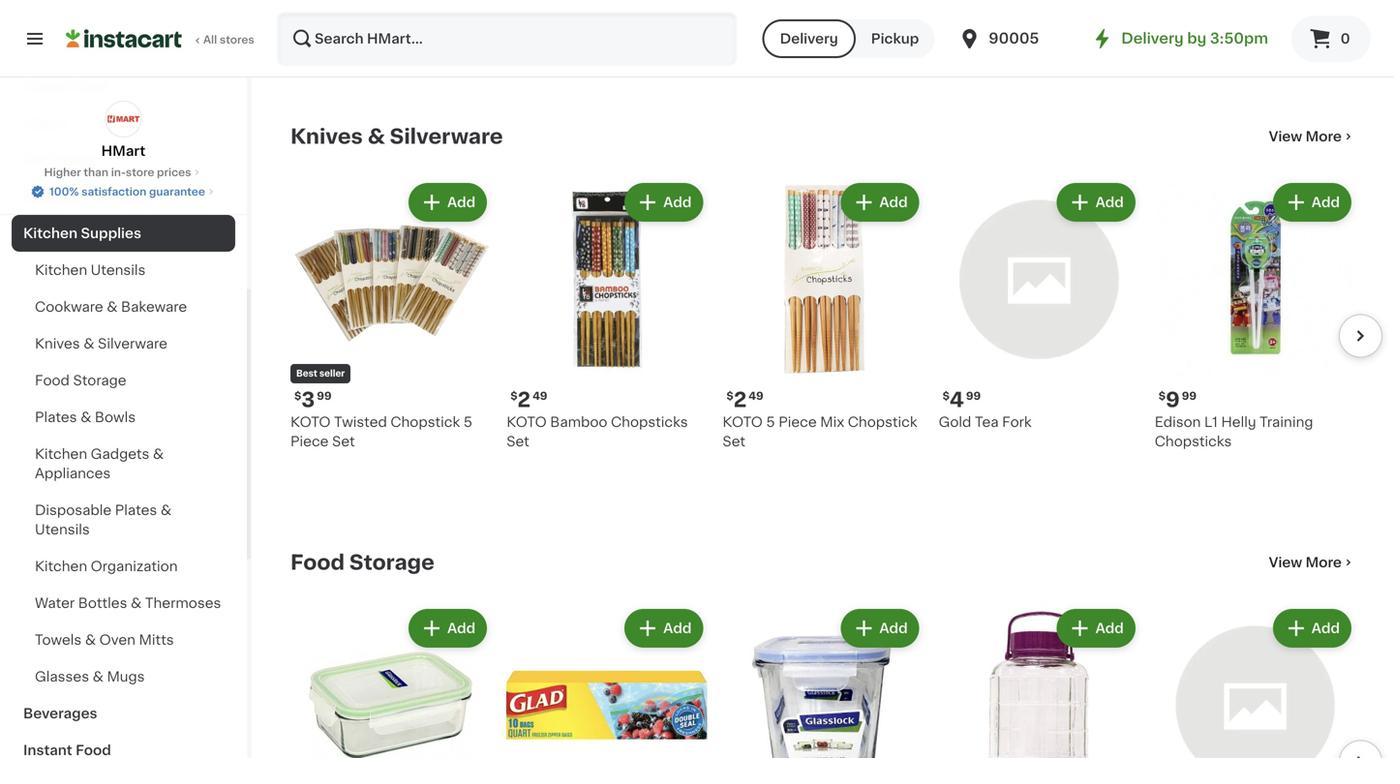 Task type: vqa. For each thing, say whether or not it's contained in the screenshot.
Piece in KOTO 5 Piece Mix Chopstick Set
yes



Task type: locate. For each thing, give the bounding box(es) containing it.
chopsticks inside koto bamboo chopsticks set
[[611, 416, 688, 429]]

plates up appliances
[[35, 411, 77, 424]]

baking
[[23, 190, 71, 203]]

2 99 from the left
[[966, 391, 981, 402]]

1 view from the top
[[1269, 130, 1303, 143]]

0 vertical spatial silverware
[[390, 126, 503, 147]]

1 vertical spatial view more
[[1269, 556, 1342, 569]]

kitchen for kitchen supplies
[[23, 227, 78, 240]]

item carousel region for knives & silverware
[[263, 171, 1383, 520]]

4 $ from the left
[[943, 391, 950, 402]]

chopstick right twisted
[[391, 416, 460, 429]]

add
[[447, 196, 476, 209], [664, 196, 692, 209], [880, 196, 908, 209], [1096, 196, 1124, 209], [1312, 196, 1340, 209], [447, 622, 476, 635], [664, 622, 692, 635], [880, 622, 908, 635], [1096, 622, 1124, 635], [1312, 622, 1340, 635]]

1 horizontal spatial piece
[[779, 416, 817, 429]]

99
[[317, 391, 332, 402], [966, 391, 981, 402], [1182, 391, 1197, 402]]

fork
[[1002, 416, 1032, 429]]

storage
[[73, 374, 126, 387], [350, 552, 435, 573]]

kitchen up cookware
[[35, 263, 87, 277]]

$ inside $ 9 99
[[1159, 391, 1166, 402]]

1 horizontal spatial 5
[[766, 416, 775, 429]]

1 49 from the left
[[749, 391, 764, 402]]

delivery by 3:50pm
[[1122, 31, 1269, 46]]

2 set from the left
[[723, 435, 746, 449]]

delivery left by at the top
[[1122, 31, 1184, 46]]

cookware & bakeware
[[35, 300, 187, 314]]

1 horizontal spatial knives & silverware
[[291, 126, 503, 147]]

0 horizontal spatial food storage
[[35, 374, 126, 387]]

training
[[1260, 416, 1314, 429]]

chopsticks right bamboo
[[611, 416, 688, 429]]

5 inside koto twisted chopstick 5 piece set
[[464, 416, 473, 429]]

pickup
[[871, 32, 919, 46]]

view more
[[1269, 130, 1342, 143], [1269, 556, 1342, 569]]

kitchen supplies
[[23, 227, 141, 240]]

1 view more from the top
[[1269, 130, 1342, 143]]

1 horizontal spatial delivery
[[1122, 31, 1184, 46]]

Search field
[[279, 14, 736, 64]]

edison l1 helly training chopsticks
[[1155, 416, 1314, 449]]

1 vertical spatial view
[[1269, 556, 1303, 569]]

knives & silverware link
[[291, 125, 503, 148], [12, 325, 235, 362]]

0 horizontal spatial food storage link
[[12, 362, 235, 399]]

koto for koto 5 piece mix chopstick set
[[723, 416, 763, 429]]

1 vertical spatial item carousel region
[[263, 598, 1383, 758]]

1 horizontal spatial $ 2 49
[[727, 390, 764, 410]]

item carousel region
[[263, 171, 1383, 520], [263, 598, 1383, 758]]

0
[[1341, 32, 1351, 46]]

$ for gold tea fork
[[943, 391, 950, 402]]

1 horizontal spatial chopstick
[[848, 416, 918, 429]]

1 horizontal spatial utensils
[[91, 263, 146, 277]]

1 99 from the left
[[317, 391, 332, 402]]

49 up 'koto 5 piece mix chopstick set'
[[749, 391, 764, 402]]

3 set from the left
[[507, 435, 530, 449]]

koto inside 'koto 5 piece mix chopstick set'
[[723, 416, 763, 429]]

0 horizontal spatial $ 2 49
[[511, 390, 548, 410]]

prices
[[157, 167, 191, 178]]

handled
[[291, 9, 348, 22]]

piece left mix
[[779, 416, 817, 429]]

item carousel region containing 3
[[263, 171, 1383, 520]]

utensils
[[91, 263, 146, 277], [35, 523, 90, 536]]

sided
[[594, 0, 634, 3]]

49
[[749, 391, 764, 402], [533, 391, 548, 402]]

mix
[[820, 416, 845, 429]]

2 5 from the left
[[766, 416, 775, 429]]

l1
[[1205, 416, 1218, 429]]

add button
[[411, 185, 485, 220], [627, 185, 702, 220], [843, 185, 918, 220], [1059, 185, 1134, 220], [1275, 185, 1350, 220], [411, 611, 485, 646], [627, 611, 702, 646], [843, 611, 918, 646], [1059, 611, 1134, 646], [1275, 611, 1350, 646]]

plates inside disposable plates & utensils
[[115, 504, 157, 517]]

90005
[[989, 31, 1039, 46]]

1 item carousel region from the top
[[263, 171, 1383, 520]]

koto left mix
[[723, 416, 763, 429]]

1 vertical spatial plates
[[115, 504, 157, 517]]

gold
[[939, 416, 972, 429]]

1 horizontal spatial set
[[507, 435, 530, 449]]

delivery button
[[763, 19, 856, 58]]

2 more from the top
[[1306, 556, 1342, 569]]

0 vertical spatial plates
[[35, 411, 77, 424]]

1 horizontal spatial silverware
[[390, 126, 503, 147]]

1 vertical spatial piece
[[291, 435, 329, 449]]

1 chopstick from the left
[[391, 416, 460, 429]]

view for knives & silverware
[[1269, 130, 1303, 143]]

3 99 from the left
[[1182, 391, 1197, 402]]

kitchen down "baking" at the top left of page
[[23, 227, 78, 240]]

piece inside 'koto 5 piece mix chopstick set'
[[779, 416, 817, 429]]

item carousel region containing add
[[263, 598, 1383, 758]]

99 for 9
[[1182, 391, 1197, 402]]

store
[[126, 167, 154, 178]]

product group
[[291, 179, 491, 451], [507, 179, 707, 451], [723, 179, 923, 451], [939, 179, 1140, 432], [1155, 179, 1356, 451], [291, 605, 491, 758], [507, 605, 707, 758], [723, 605, 923, 758], [939, 605, 1140, 758], [1155, 605, 1356, 758]]

99 inside $ 4 99
[[966, 391, 981, 402]]

chopsticks down the edison
[[1155, 435, 1232, 449]]

2 $ 2 49 from the left
[[511, 390, 548, 410]]

plates down kitchen gadgets & appliances link
[[115, 504, 157, 517]]

28cm single sided shabu- shabu hot pot
[[507, 0, 686, 22]]

1 vertical spatial knives & silverware
[[35, 337, 167, 351]]

kitchen up water
[[35, 560, 87, 573]]

99 right 3
[[317, 391, 332, 402]]

0 horizontal spatial plates
[[35, 411, 77, 424]]

2 koto from the left
[[723, 416, 763, 429]]

view more for knives & silverware
[[1269, 130, 1342, 143]]

1 2 from the left
[[734, 390, 747, 410]]

99 for 3
[[317, 391, 332, 402]]

koto down 3
[[291, 416, 331, 429]]

0 vertical spatial food storage link
[[12, 362, 235, 399]]

set inside koto bamboo chopsticks set
[[507, 435, 530, 449]]

delivery for delivery
[[780, 32, 838, 46]]

kitchen for kitchen organization
[[35, 560, 87, 573]]

set for 2
[[723, 435, 746, 449]]

beverages link
[[12, 695, 235, 732]]

2 chopstick from the left
[[848, 416, 918, 429]]

$ inside $ 3 99
[[294, 391, 301, 402]]

0 vertical spatial more
[[1306, 130, 1342, 143]]

koto inside koto twisted chopstick 5 piece set
[[291, 416, 331, 429]]

2 item carousel region from the top
[[263, 598, 1383, 758]]

1 horizontal spatial knives
[[291, 126, 363, 147]]

koto for koto bamboo chopsticks set
[[507, 416, 547, 429]]

$ for koto bamboo chopsticks set
[[511, 391, 518, 402]]

utensils down kitchen supplies link
[[91, 263, 146, 277]]

kitchen inside kitchen gadgets & appliances
[[35, 447, 87, 461]]

49 for 5
[[749, 391, 764, 402]]

chopsticks inside edison l1 helly training chopsticks
[[1155, 435, 1232, 449]]

2 49 from the left
[[533, 391, 548, 402]]

$ inside $ 4 99
[[943, 391, 950, 402]]

dry
[[23, 153, 49, 167]]

0 horizontal spatial koto
[[291, 416, 331, 429]]

$ 2 49 for bamboo
[[511, 390, 548, 410]]

100% satisfaction guarantee
[[49, 186, 205, 197]]

towels & oven mitts link
[[12, 622, 235, 659]]

delivery inside "button"
[[780, 32, 838, 46]]

kitchen up appliances
[[35, 447, 87, 461]]

2 horizontal spatial 99
[[1182, 391, 1197, 402]]

pan
[[385, 9, 410, 22]]

1 vertical spatial storage
[[350, 552, 435, 573]]

$ 2 49 up koto bamboo chopsticks set
[[511, 390, 548, 410]]

product group containing 9
[[1155, 179, 1356, 451]]

piece down 3
[[291, 435, 329, 449]]

chopstick
[[391, 416, 460, 429], [848, 416, 918, 429]]

oven
[[99, 633, 136, 647]]

2 horizontal spatial koto
[[723, 416, 763, 429]]

1 vertical spatial view more link
[[1269, 553, 1356, 572]]

0 horizontal spatial chopstick
[[391, 416, 460, 429]]

$ for koto 5 piece mix chopstick set
[[727, 391, 734, 402]]

& inside kitchen gadgets & appliances
[[153, 447, 164, 461]]

2 view from the top
[[1269, 556, 1303, 569]]

piece
[[779, 416, 817, 429], [291, 435, 329, 449]]

0 horizontal spatial 2
[[518, 390, 531, 410]]

1 horizontal spatial chopsticks
[[1155, 435, 1232, 449]]

1 vertical spatial utensils
[[35, 523, 90, 536]]

99 inside $ 3 99
[[317, 391, 332, 402]]

higher than in-store prices
[[44, 167, 191, 178]]

twisted
[[334, 416, 387, 429]]

item carousel region for food storage
[[263, 598, 1383, 758]]

1 horizontal spatial food storage link
[[291, 551, 435, 574]]

view for food storage
[[1269, 556, 1303, 569]]

all stores link
[[66, 12, 256, 66]]

chopsticks
[[611, 416, 688, 429], [1155, 435, 1232, 449]]

more for food storage
[[1306, 556, 1342, 569]]

None search field
[[277, 12, 738, 66]]

2 horizontal spatial set
[[723, 435, 746, 449]]

0 vertical spatial view more link
[[1269, 127, 1356, 146]]

dry goods link
[[12, 141, 235, 178]]

1 horizontal spatial 2
[[734, 390, 747, 410]]

5 $ from the left
[[1159, 391, 1166, 402]]

1 view more link from the top
[[1269, 127, 1356, 146]]

1 vertical spatial silverware
[[98, 337, 167, 351]]

1 vertical spatial chopsticks
[[1155, 435, 1232, 449]]

organization
[[91, 560, 178, 573]]

instant
[[23, 744, 72, 757]]

set inside 'koto 5 piece mix chopstick set'
[[723, 435, 746, 449]]

1 vertical spatial more
[[1306, 556, 1342, 569]]

0 vertical spatial view more
[[1269, 130, 1342, 143]]

0 horizontal spatial chopsticks
[[611, 416, 688, 429]]

2-
[[435, 0, 449, 3]]

plates & bowls link
[[12, 399, 235, 436]]

0 horizontal spatial 49
[[533, 391, 548, 402]]

kitchen for kitchen utensils
[[35, 263, 87, 277]]

$
[[294, 391, 301, 402], [727, 391, 734, 402], [511, 391, 518, 402], [943, 391, 950, 402], [1159, 391, 1166, 402]]

$ 2 49
[[727, 390, 764, 410], [511, 390, 548, 410]]

99 right 9
[[1182, 391, 1197, 402]]

plates
[[35, 411, 77, 424], [115, 504, 157, 517]]

1 horizontal spatial 49
[[749, 391, 764, 402]]

liquor link
[[12, 105, 235, 141]]

100%
[[49, 186, 79, 197]]

1 koto from the left
[[291, 416, 331, 429]]

disposable plates & utensils
[[35, 504, 172, 536]]

$ 2 49 for 5
[[727, 390, 764, 410]]

2
[[734, 390, 747, 410], [518, 390, 531, 410]]

0 vertical spatial storage
[[73, 374, 126, 387]]

koto for koto twisted chopstick 5 piece set
[[291, 416, 331, 429]]

0 horizontal spatial delivery
[[780, 32, 838, 46]]

$ 2 49 up 'koto 5 piece mix chopstick set'
[[727, 390, 764, 410]]

service type group
[[763, 19, 935, 58]]

0 horizontal spatial 99
[[317, 391, 332, 402]]

1 more from the top
[[1306, 130, 1342, 143]]

2 $ from the left
[[727, 391, 734, 402]]

knives
[[291, 126, 363, 147], [35, 337, 80, 351]]

1 set from the left
[[332, 435, 355, 449]]

0 horizontal spatial silverware
[[98, 337, 167, 351]]

0 vertical spatial view
[[1269, 130, 1303, 143]]

water bottles & thermoses
[[35, 597, 221, 610]]

$ for koto twisted chopstick 5 piece set
[[294, 391, 301, 402]]

2 2 from the left
[[518, 390, 531, 410]]

delivery left pickup on the top of page
[[780, 32, 838, 46]]

delivery
[[1122, 31, 1184, 46], [780, 32, 838, 46]]

0 horizontal spatial piece
[[291, 435, 329, 449]]

gold tea fork
[[939, 416, 1032, 429]]

0 vertical spatial piece
[[779, 416, 817, 429]]

2 up 'koto 5 piece mix chopstick set'
[[734, 390, 747, 410]]

2 view more from the top
[[1269, 556, 1342, 569]]

chopstick right mix
[[848, 416, 918, 429]]

2 up koto bamboo chopsticks set
[[518, 390, 531, 410]]

view more link for food storage
[[1269, 553, 1356, 572]]

0 button
[[1292, 15, 1371, 62]]

supplies
[[81, 227, 141, 240]]

0 horizontal spatial knives & silverware link
[[12, 325, 235, 362]]

0 horizontal spatial knives
[[35, 337, 80, 351]]

0 vertical spatial knives & silverware
[[291, 126, 503, 147]]

0 horizontal spatial knives & silverware
[[35, 337, 167, 351]]

3 $ from the left
[[511, 391, 518, 402]]

disposable
[[35, 504, 112, 517]]

disposable plates & utensils link
[[12, 492, 235, 548]]

koto inside koto bamboo chopsticks set
[[507, 416, 547, 429]]

0 horizontal spatial storage
[[73, 374, 126, 387]]

0 horizontal spatial utensils
[[35, 523, 90, 536]]

1 $ from the left
[[294, 391, 301, 402]]

0 horizontal spatial 5
[[464, 416, 473, 429]]

pot
[[582, 9, 605, 22]]

1 horizontal spatial koto
[[507, 416, 547, 429]]

more
[[1306, 130, 1342, 143], [1306, 556, 1342, 569]]

1 horizontal spatial food storage
[[291, 552, 435, 573]]

0 vertical spatial knives & silverware link
[[291, 125, 503, 148]]

1 5 from the left
[[464, 416, 473, 429]]

product group containing 3
[[291, 179, 491, 451]]

1 vertical spatial food storage link
[[291, 551, 435, 574]]

pickup button
[[856, 19, 935, 58]]

set inside koto twisted chopstick 5 piece set
[[332, 435, 355, 449]]

0 vertical spatial utensils
[[91, 263, 146, 277]]

more for knives & silverware
[[1306, 130, 1342, 143]]

1 $ 2 49 from the left
[[727, 390, 764, 410]]

bottles
[[78, 597, 127, 610]]

0 vertical spatial knives
[[291, 126, 363, 147]]

towels
[[35, 633, 82, 647]]

0 vertical spatial chopsticks
[[611, 416, 688, 429]]

99 inside $ 9 99
[[1182, 391, 1197, 402]]

49 up koto bamboo chopsticks set
[[533, 391, 548, 402]]

koto left bamboo
[[507, 416, 547, 429]]

piece inside koto twisted chopstick 5 piece set
[[291, 435, 329, 449]]

food storage link
[[12, 362, 235, 399], [291, 551, 435, 574]]

0 horizontal spatial set
[[332, 435, 355, 449]]

3 koto from the left
[[507, 416, 547, 429]]

1 horizontal spatial knives & silverware link
[[291, 125, 503, 148]]

1 horizontal spatial plates
[[115, 504, 157, 517]]

2 view more link from the top
[[1269, 553, 1356, 572]]

1 horizontal spatial 99
[[966, 391, 981, 402]]

99 right 4
[[966, 391, 981, 402]]

utensils down disposable
[[35, 523, 90, 536]]

kitchen
[[23, 227, 78, 240], [35, 263, 87, 277], [35, 447, 87, 461], [35, 560, 87, 573]]

view more link
[[1269, 127, 1356, 146], [1269, 553, 1356, 572]]

product group containing 4
[[939, 179, 1140, 432]]

0 vertical spatial item carousel region
[[263, 171, 1383, 520]]



Task type: describe. For each thing, give the bounding box(es) containing it.
kitchen gadgets & appliances link
[[12, 436, 235, 492]]

cookware & bakeware link
[[12, 289, 235, 325]]

$ 4 99
[[943, 390, 981, 410]]

liquor
[[23, 116, 68, 130]]

plates inside plates & bowls link
[[35, 411, 77, 424]]

plates & bowls
[[35, 411, 136, 424]]

hmart link
[[101, 101, 146, 161]]

edison
[[1155, 416, 1201, 429]]

shabu-
[[637, 0, 686, 3]]

frozen food link
[[12, 68, 235, 105]]

$ 3 99
[[294, 390, 332, 410]]

tea
[[975, 416, 999, 429]]

hello
[[291, 0, 338, 3]]

delivery by 3:50pm link
[[1091, 27, 1269, 50]]

goods
[[52, 153, 99, 167]]

bowls
[[95, 411, 136, 424]]

instant food
[[23, 744, 111, 757]]

cm
[[410, 0, 431, 3]]

water
[[35, 597, 75, 610]]

glasses & mugs
[[35, 670, 145, 684]]

koto 5 piece mix chopstick set
[[723, 416, 918, 449]]

& inside 'link'
[[107, 300, 118, 314]]

hmart logo image
[[105, 101, 142, 138]]

glasses & mugs link
[[12, 659, 235, 695]]

1 vertical spatial knives
[[35, 337, 80, 351]]

28cm
[[507, 0, 546, 3]]

gadgets
[[91, 447, 149, 461]]

2 for koto bamboo chopsticks set
[[518, 390, 531, 410]]

kitchen utensils link
[[12, 252, 235, 289]]

higher than in-store prices link
[[44, 165, 203, 180]]

all stores
[[203, 34, 254, 45]]

instant food link
[[12, 732, 235, 758]]

stores
[[220, 34, 254, 45]]

28cm single sided shabu- shabu hot pot button
[[507, 0, 707, 25]]

99 for 4
[[966, 391, 981, 402]]

90005 button
[[958, 12, 1074, 66]]

koto twisted chopstick 5 piece set
[[291, 416, 473, 449]]

glasses
[[35, 670, 89, 684]]

set for 3
[[332, 435, 355, 449]]

hello home 26 cm 2- handled wok pan button
[[291, 0, 491, 25]]

3
[[301, 390, 315, 410]]

beverages
[[23, 707, 97, 720]]

5 inside 'koto 5 piece mix chopstick set'
[[766, 416, 775, 429]]

hmart
[[101, 144, 146, 158]]

kitchen for kitchen gadgets & appliances
[[35, 447, 87, 461]]

1 horizontal spatial storage
[[350, 552, 435, 573]]

delivery for delivery by 3:50pm
[[1122, 31, 1184, 46]]

26
[[389, 0, 406, 3]]

view more link for knives & silverware
[[1269, 127, 1356, 146]]

kitchen organization
[[35, 560, 178, 573]]

49 for bamboo
[[533, 391, 548, 402]]

0 vertical spatial food storage
[[35, 374, 126, 387]]

by
[[1188, 31, 1207, 46]]

kitchen gadgets & appliances
[[35, 447, 164, 480]]

view more for food storage
[[1269, 556, 1342, 569]]

towels & oven mitts
[[35, 633, 174, 647]]

home
[[341, 0, 386, 3]]

bakeware
[[121, 300, 187, 314]]

instacart logo image
[[66, 27, 182, 50]]

all
[[203, 34, 217, 45]]

kitchen utensils
[[35, 263, 146, 277]]

frozen food
[[23, 79, 109, 93]]

helly
[[1222, 416, 1257, 429]]

satisfaction
[[81, 186, 146, 197]]

seller
[[319, 370, 345, 378]]

water bottles & thermoses link
[[12, 585, 235, 622]]

mugs
[[107, 670, 145, 684]]

& inside disposable plates & utensils
[[161, 504, 172, 517]]

1 vertical spatial knives & silverware link
[[12, 325, 235, 362]]

single
[[549, 0, 591, 3]]

$ 9 99
[[1159, 390, 1197, 410]]

4
[[950, 390, 964, 410]]

9
[[1166, 390, 1180, 410]]

2 for koto 5 piece mix chopstick set
[[734, 390, 747, 410]]

chopstick inside koto twisted chopstick 5 piece set
[[391, 416, 460, 429]]

hello home 26 cm 2- handled wok pan
[[291, 0, 449, 22]]

essentials
[[75, 190, 146, 203]]

kitchen organization link
[[12, 548, 235, 585]]

utensils inside disposable plates & utensils
[[35, 523, 90, 536]]

$ for edison l1 helly training chopsticks
[[1159, 391, 1166, 402]]

hot
[[553, 9, 578, 22]]

1 vertical spatial food storage
[[291, 552, 435, 573]]

100% satisfaction guarantee button
[[30, 180, 217, 199]]

baking essentials link
[[12, 178, 235, 215]]

shabu
[[507, 9, 550, 22]]

3:50pm
[[1210, 31, 1269, 46]]

best seller
[[296, 370, 345, 378]]

baking essentials
[[23, 190, 146, 203]]

guarantee
[[149, 186, 205, 197]]

kitchen supplies link
[[12, 215, 235, 252]]

higher
[[44, 167, 81, 178]]

koto bamboo chopsticks set
[[507, 416, 688, 449]]

best
[[296, 370, 317, 378]]

dry goods
[[23, 153, 99, 167]]

chopstick inside 'koto 5 piece mix chopstick set'
[[848, 416, 918, 429]]



